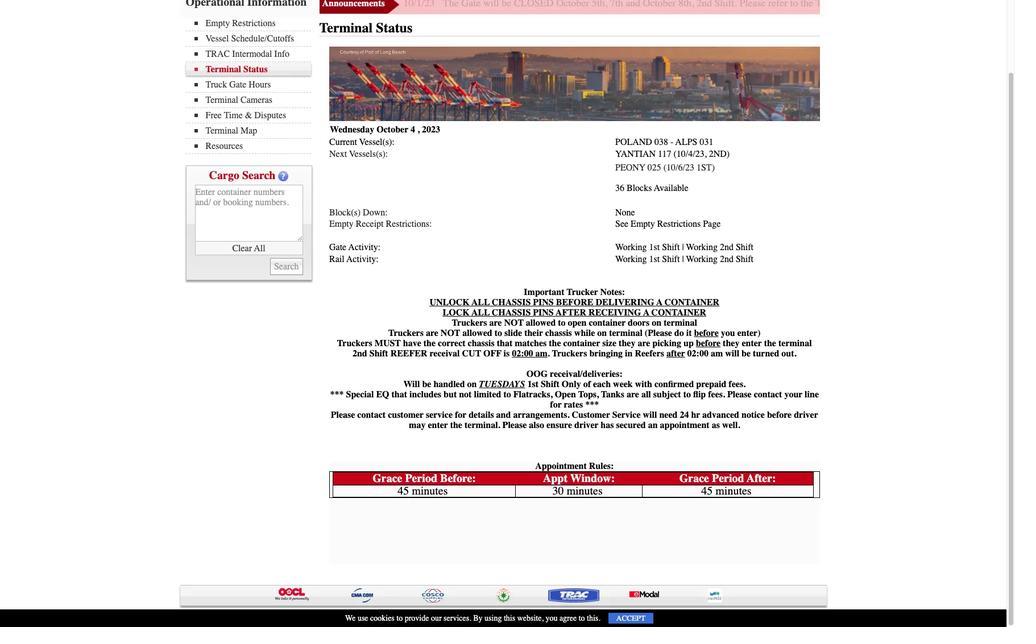 Task type: vqa. For each thing, say whether or not it's contained in the screenshot.


Task type: describe. For each thing, give the bounding box(es) containing it.
trac
[[206, 49, 230, 59]]

the left out.​
[[765, 339, 777, 349]]

open
[[555, 390, 576, 400]]

terminal status
[[320, 20, 413, 36]]

2 45 from the left
[[702, 485, 713, 498]]

are left slide
[[490, 318, 502, 328]]

rates
[[564, 400, 583, 410]]

2 chassis from the top
[[492, 308, 531, 318]]

has
[[601, 421, 614, 431]]

truck
[[206, 80, 227, 90]]

working up the working 1st shift | working 2nd shift
[[687, 243, 718, 253]]

1 horizontal spatial not
[[504, 318, 524, 328]]

2nd)
[[709, 149, 730, 159]]

30 minutes
[[553, 485, 603, 498]]

to left slide
[[495, 328, 502, 339]]

24
[[680, 410, 689, 421]]

0 horizontal spatial please
[[331, 410, 355, 421]]

intermodal
[[232, 49, 272, 59]]

available
[[654, 183, 689, 194]]

all inside button
[[254, 243, 266, 254]]

1 45 from the left
[[398, 485, 409, 498]]

unlock
[[430, 298, 470, 308]]

rules:
[[589, 461, 614, 472]]

notice
[[742, 410, 765, 421]]

schedule/cutoffs
[[231, 34, 294, 44]]

out.​
[[782, 349, 797, 359]]

menu bar containing empty restrictions
[[186, 17, 317, 154]]

0 vertical spatial container
[[589, 318, 626, 328]]

cut
[[462, 349, 482, 359]]

0 horizontal spatial a
[[644, 308, 650, 318]]

1 horizontal spatial on
[[598, 328, 607, 339]]

use
[[358, 614, 368, 624]]

alps
[[676, 137, 698, 147]]

to left open at the bottom of the page
[[558, 318, 566, 328]]

2 : from the left
[[612, 472, 615, 485]]

cameras
[[241, 95, 273, 105]]

2 all from the top
[[472, 308, 490, 318]]

2 45 minutes from the left
[[702, 485, 752, 498]]

| for 1st​​​
[[683, 243, 684, 253]]

1 45 minutes from the left
[[398, 485, 448, 498]]

vessel schedule/cutoffs link
[[194, 34, 311, 44]]

tops,
[[579, 390, 599, 400]]

before right it on the right of page
[[695, 328, 719, 339]]

appt window :
[[543, 472, 615, 485]]

tanks
[[601, 390, 625, 400]]

1 minutes from the left
[[412, 485, 448, 498]]

appointment
[[536, 461, 587, 472]]

1 horizontal spatial please
[[503, 421, 527, 431]]

and
[[497, 410, 511, 421]]

the right their
[[549, 339, 561, 349]]

shift inside important trucker notes: unlock all chassis pins before delivering a container lock all chassis pins after receiving a container truckers are not allowed to open container doors on terminal truckers are not allowed to slide their chassis while on terminal (please do it before you enter) truckers must have the correct chassis that matches the container size they are picking up before they enter the terminal 2nd shift reefer receival cut off​ is 02:00 am . ​truckers bringing in reefers after 02:00 am will be turned out.​
[[370, 349, 388, 359]]

accept button
[[609, 613, 654, 624]]

prepaid
[[697, 380, 727, 390]]

handled
[[434, 380, 465, 390]]

36
[[616, 183, 625, 194]]

0 horizontal spatial chassis
[[468, 339, 495, 349]]

1 vertical spatial all
[[381, 612, 391, 622]]

1 horizontal spatial terminal
[[664, 318, 698, 328]]

1 horizontal spatial ***
[[586, 400, 599, 410]]

receipt
[[356, 219, 384, 229]]

1 horizontal spatial for
[[550, 400, 562, 410]]

ss
[[359, 149, 366, 159]]

the inside oog rec​eival/deliveries: will be handled on tuesdays 1st shift only of each week with confirmed prepaid fees. *** special eq that includes but not limited to flatracks, open tops, tanks are all subject to flip fees. please contact your line for rates *** please contact customer service for details and arrangements. customer service will need 24 hr advanced notice before driver may enter the terminal.  please also ensure driver has secured an appointment as well.
[[450, 421, 463, 431]]

of
[[584, 380, 591, 390]]

details
[[469, 410, 494, 421]]

are right in
[[638, 339, 651, 349]]

1 vertical spatial gate
[[329, 243, 347, 253]]

reefer
[[391, 349, 428, 359]]

2 horizontal spatial terminal
[[779, 339, 812, 349]]

open
[[568, 318, 587, 328]]

by
[[474, 614, 483, 624]]

period for after:
[[712, 472, 745, 485]]

vessel(s):
[[360, 137, 395, 147]]

empty restrictions vessel schedule/cutoffs trac intermodal info terminal status truck gate hours terminal cameras free time & disputes terminal map resources
[[206, 18, 294, 151]]

delivering
[[596, 298, 655, 308]]

to right limited
[[504, 390, 511, 400]]

up
[[684, 339, 694, 349]]

your
[[785, 390, 803, 400]]

see
[[616, 219, 629, 229]]

working left the 1st​​​
[[616, 243, 647, 253]]

have
[[403, 339, 422, 349]]

025
[[648, 163, 662, 173]]

rec​eival/deliveries:
[[550, 369, 623, 380]]

october
[[377, 125, 409, 135]]

gate activity:
[[329, 243, 381, 253]]

resources link
[[194, 141, 311, 151]]

before right "up"
[[696, 339, 721, 349]]

terminal.
[[465, 421, 501, 431]]

turned
[[754, 349, 780, 359]]

2 am from the left
[[711, 349, 723, 359]]

need
[[660, 410, 678, 421]]

only
[[562, 380, 581, 390]]

after
[[667, 349, 686, 359]]

©
[[180, 612, 186, 622]]

are inside oog rec​eival/deliveries: will be handled on tuesdays 1st shift only of each week with confirmed prepaid fees. *** special eq that includes but not limited to flatracks, open tops, tanks are all subject to flip fees. please contact your line for rates *** please contact customer service for details and arrangements. customer service will need 24 hr advanced notice before driver may enter the terminal.  please also ensure driver has secured an appointment as well.
[[627, 390, 640, 400]]

enter)
[[738, 328, 761, 339]]

terminal status link
[[194, 64, 311, 75]]

line
[[805, 390, 819, 400]]

activity: for gate activity:
[[349, 243, 381, 253]]

in
[[625, 349, 633, 359]]

Enter container numbers and/ or booking numbers.  text field
[[195, 185, 303, 242]]

n
[[329, 149, 336, 159]]

with
[[636, 380, 653, 390]]

1 horizontal spatial chassis
[[546, 328, 572, 339]]

(lbct
[[334, 612, 357, 622]]

cargo
[[209, 169, 240, 182]]

subject
[[654, 390, 682, 400]]

117
[[658, 149, 672, 159]]

0 horizontal spatial fees.
[[709, 390, 726, 400]]

block(s) down:
[[329, 208, 388, 218]]

window
[[571, 472, 612, 485]]

1 horizontal spatial fees.
[[729, 380, 746, 390]]

resources
[[206, 141, 243, 151]]

you inside important trucker notes: unlock all chassis pins before delivering a container lock all chassis pins after receiving a container truckers are not allowed to open container doors on terminal truckers are not allowed to slide their chassis while on terminal (please do it before you enter) truckers must have the correct chassis that matches the container size they are picking up before they enter the terminal 2nd shift reefer receival cut off​ is 02:00 am . ​truckers bringing in reefers after 02:00 am will be turned out.​
[[721, 328, 736, 339]]

​grace for ​grace period after:
[[680, 472, 710, 485]]

1 am from the left
[[536, 349, 548, 359]]

031
[[700, 137, 714, 147]]

&
[[245, 110, 252, 121]]

receiving
[[589, 308, 642, 318]]

on inside oog rec​eival/deliveries: will be handled on tuesdays 1st shift only of each week with confirmed prepaid fees. *** special eq that includes but not limited to flatracks, open tops, tanks are all subject to flip fees. please contact your line for rates *** please contact customer service for details and arrangements. customer service will need 24 hr advanced notice before driver may enter the terminal.  please also ensure driver has secured an appointment as well.
[[468, 380, 477, 390]]

appointment rules:
[[536, 461, 614, 472]]

eq
[[376, 390, 390, 400]]

gate inside empty restrictions vessel schedule/cutoffs trac intermodal info terminal status truck gate hours terminal cameras free time & disputes terminal map resources
[[229, 80, 247, 90]]

1 vertical spatial container
[[564, 339, 601, 349]]

but
[[444, 390, 457, 400]]

vessel
[[206, 34, 229, 44]]

map
[[241, 126, 257, 136]]

trucker
[[567, 287, 599, 298]]

container up do
[[652, 308, 707, 318]]

as
[[712, 421, 720, 431]]

3 minutes from the left
[[716, 485, 752, 498]]



Task type: locate. For each thing, give the bounding box(es) containing it.
will inside important trucker notes: unlock all chassis pins before delivering a container lock all chassis pins after receiving a container truckers are not allowed to open container doors on terminal truckers are not allowed to slide their chassis while on terminal (please do it before you enter) truckers must have the correct chassis that matches the container size they are picking up before they enter the terminal 2nd shift reefer receival cut off​ is 02:00 am . ​truckers bringing in reefers after 02:00 am will be turned out.​
[[726, 349, 740, 359]]

(10/4/23,
[[674, 149, 707, 159]]

will
[[726, 349, 740, 359], [643, 410, 657, 421]]

0 horizontal spatial 2023
[[188, 612, 204, 622]]

chassis
[[492, 298, 531, 308], [492, 308, 531, 318]]

0 horizontal spatial 02:00
[[512, 349, 533, 359]]

1 horizontal spatial 45
[[702, 485, 713, 498]]

0 vertical spatial |
[[683, 243, 684, 253]]

will down enter)
[[726, 349, 740, 359]]

02:00
[[512, 349, 533, 359], [688, 349, 709, 359]]

after:
[[747, 472, 777, 485]]

2 horizontal spatial on
[[652, 318, 662, 328]]

clear all
[[232, 243, 266, 254]]

1 horizontal spatial that
[[497, 339, 513, 349]]

fees. right flip
[[709, 390, 726, 400]]

2023
[[422, 125, 440, 135], [188, 612, 204, 622]]

1 horizontal spatial 2023
[[422, 125, 440, 135]]

off​
[[484, 349, 502, 359]]

*** left special
[[330, 390, 344, 400]]

fees. right prepaid
[[729, 380, 746, 390]]

1 horizontal spatial minutes
[[567, 485, 603, 498]]

0 vertical spatial contact
[[754, 390, 783, 400]]

,
[[418, 125, 420, 135]]

oog
[[527, 369, 548, 380]]

am up oog
[[536, 349, 548, 359]]

all right clear
[[254, 243, 266, 254]]

1 horizontal spatial 1st
[[650, 254, 660, 265]]

lock
[[443, 308, 470, 318]]

menu bar
[[186, 17, 317, 154]]

0 horizontal spatial be
[[422, 380, 432, 390]]

allowed
[[526, 318, 556, 328], [463, 328, 493, 339]]

1st right tuesdays
[[528, 380, 539, 390]]

1 they from the left
[[619, 339, 636, 349]]

2 period from the left
[[712, 472, 745, 485]]

1st
[[650, 254, 660, 265], [528, 380, 539, 390]]

before inside oog rec​eival/deliveries: will be handled on tuesdays 1st shift only of each week with confirmed prepaid fees. *** special eq that includes but not limited to flatracks, open tops, tanks are all subject to flip fees. please contact your line for rates *** please contact customer service for details and arrangements. customer service will need 24 hr advanced notice before driver may enter the terminal.  please also ensure driver has secured an appointment as well.
[[768, 410, 792, 421]]

are right 'have'
[[426, 328, 439, 339]]

1 pins from the top
[[533, 298, 554, 308]]

working down working 1st​​​ shift | working 2nd shift
[[687, 254, 718, 265]]

0 horizontal spatial period
[[405, 472, 438, 485]]

1 vertical spatial activity:
[[347, 254, 379, 265]]

tuesdays
[[479, 380, 525, 390]]

allowed up matches
[[526, 318, 556, 328]]

pins left after
[[533, 298, 554, 308]]

0 horizontal spatial will
[[643, 410, 657, 421]]

to
[[558, 318, 566, 328], [495, 328, 502, 339], [504, 390, 511, 400], [684, 390, 691, 400], [397, 614, 403, 624], [579, 614, 585, 624]]

2023 right ©
[[188, 612, 204, 622]]

: down rules:
[[612, 472, 615, 485]]

| down working 1st​​​ shift | working 2nd shift
[[683, 254, 684, 265]]

2nd for working 1st​​​ shift | working 2nd shift
[[720, 243, 734, 253]]

0 vertical spatial 2023
[[422, 125, 440, 135]]

container down open at the bottom of the page
[[564, 339, 601, 349]]

that inside important trucker notes: unlock all chassis pins before delivering a container lock all chassis pins after receiving a container truckers are not allowed to open container doors on terminal truckers are not allowed to slide their chassis while on terminal (please do it before you enter) truckers must have the correct chassis that matches the container size they are picking up before they enter the terminal 2nd shift reefer receival cut off​ is 02:00 am . ​truckers bringing in reefers after 02:00 am will be turned out.​
[[497, 339, 513, 349]]

1 horizontal spatial contact
[[754, 390, 783, 400]]

appt
[[543, 472, 568, 485]]

2nd for working 1st shift | working 2nd shift
[[720, 254, 734, 265]]

to left flip
[[684, 390, 691, 400]]

terminal up "up"
[[664, 318, 698, 328]]

allowed up cut on the left bottom of the page
[[463, 328, 493, 339]]

for left details
[[455, 410, 467, 421]]

to left this.
[[579, 614, 585, 624]]

period left after:
[[712, 472, 745, 485]]

period
[[405, 472, 438, 485], [712, 472, 745, 485]]

poland 038 - alps 031
[[616, 137, 714, 147]]

1 horizontal spatial ​grace
[[680, 472, 710, 485]]

1 | from the top
[[683, 243, 684, 253]]

***
[[330, 390, 344, 400], [586, 400, 599, 410]]

0 horizontal spatial terminal
[[610, 328, 643, 339]]

llc.)
[[359, 612, 379, 622]]

will left need
[[643, 410, 657, 421]]

0 horizontal spatial for
[[455, 410, 467, 421]]

0 horizontal spatial driver
[[575, 421, 599, 431]]

0 horizontal spatial gate
[[229, 80, 247, 90]]

long
[[230, 612, 247, 622]]

0 horizontal spatial that
[[392, 390, 407, 400]]

: down the 'terminal.'
[[473, 472, 476, 485]]

activity: for ​rail activity:
[[347, 254, 379, 265]]

status inside empty restrictions vessel schedule/cutoffs trac intermodal info terminal status truck gate hours terminal cameras free time & disputes terminal map resources
[[244, 64, 268, 75]]

1 vertical spatial restrictions
[[658, 219, 701, 229]]

1 vertical spatial that
[[392, 390, 407, 400]]

not
[[459, 390, 472, 400]]

be inside oog rec​eival/deliveries: will be handled on tuesdays 1st shift only of each week with confirmed prepaid fees. *** special eq that includes but not limited to flatracks, open tops, tanks are all subject to flip fees. please contact your line for rates *** please contact customer service for details and arrangements. customer service will need 24 hr advanced notice before driver may enter the terminal.  please also ensure driver has secured an appointment as well.
[[422, 380, 432, 390]]

also
[[529, 421, 545, 431]]

to left provide
[[397, 614, 403, 624]]

© 2023 lbct, long beach container terminal (lbct llc.) all rights reserved.
[[180, 612, 447, 622]]

chassis up the .
[[546, 328, 572, 339]]

not left their
[[504, 318, 524, 328]]

0 vertical spatial enter
[[742, 339, 762, 349]]

beach
[[249, 612, 269, 622]]

not down lock
[[441, 328, 461, 339]]

truckers left must
[[337, 339, 373, 349]]

contact down the eq
[[358, 410, 386, 421]]

on right while
[[598, 328, 607, 339]]

2 | from the top
[[683, 254, 684, 265]]

1 horizontal spatial 02:00
[[688, 349, 709, 359]]

2 ​grace from the left
[[680, 472, 710, 485]]

cargo search
[[209, 169, 276, 182]]

1 horizontal spatial status
[[376, 20, 413, 36]]

2 pins from the top
[[533, 308, 554, 318]]

that inside oog rec​eival/deliveries: will be handled on tuesdays 1st shift only of each week with confirmed prepaid fees. *** special eq that includes but not limited to flatracks, open tops, tanks are all subject to flip fees. please contact your line for rates *** please contact customer service for details and arrangements. customer service will need 24 hr advanced notice before driver may enter the terminal.  please also ensure driver has secured an appointment as well.
[[392, 390, 407, 400]]

terminal up in
[[610, 328, 643, 339]]

1 horizontal spatial a
[[657, 298, 663, 308]]

receival
[[430, 349, 460, 359]]

their
[[525, 328, 543, 339]]

0 horizontal spatial on
[[468, 380, 477, 390]]

accept
[[617, 615, 646, 623]]

chassis left 'is'
[[468, 339, 495, 349]]

for left rates
[[550, 400, 562, 410]]

1 : from the left
[[473, 472, 476, 485]]

that left matches
[[497, 339, 513, 349]]

container up 'size'
[[589, 318, 626, 328]]

1 ​grace from the left
[[373, 472, 403, 485]]

1 vertical spatial you
[[546, 614, 558, 624]]

1 horizontal spatial 45 minutes
[[702, 485, 752, 498]]

enter right may
[[428, 421, 448, 431]]

bringing
[[590, 349, 623, 359]]

1st down the 1st​​​
[[650, 254, 660, 265]]

02:00 right 'is'
[[512, 349, 533, 359]]

terminal
[[320, 20, 373, 36], [206, 64, 241, 75], [206, 95, 238, 105], [206, 126, 238, 136], [304, 612, 332, 622]]

0 horizontal spatial am
[[536, 349, 548, 359]]

on right handled
[[468, 380, 477, 390]]

please down special
[[331, 410, 355, 421]]

our
[[431, 614, 442, 624]]

you left agree
[[546, 614, 558, 624]]

container up it on the right of page
[[665, 298, 720, 308]]

before
[[440, 472, 473, 485]]

​rail
[[329, 254, 345, 265]]

they left the turned
[[723, 339, 740, 349]]

may
[[409, 421, 426, 431]]

working 1st​​​ shift | working 2nd shift
[[616, 243, 754, 253]]

special
[[346, 390, 374, 400]]

0 horizontal spatial contact
[[358, 410, 386, 421]]

be inside important trucker notes: unlock all chassis pins before delivering a container lock all chassis pins after receiving a container truckers are not allowed to open container doors on terminal truckers are not allowed to slide their chassis while on terminal (please do it before you enter) truckers must have the correct chassis that matches the container size they are picking up before they enter the terminal 2nd shift reefer receival cut off​ is 02:00 am . ​truckers bringing in reefers after 02:00 am will be turned out.​
[[742, 349, 751, 359]]

2 02:00 from the left
[[688, 349, 709, 359]]

will inside oog rec​eival/deliveries: will be handled on tuesdays 1st shift only of each week with confirmed prepaid fees. *** special eq that includes but not limited to flatracks, open tops, tanks are all subject to flip fees. please contact your line for rates *** please contact customer service for details and arrangements. customer service will need 24 hr advanced notice before driver may enter the terminal.  please also ensure driver has secured an appointment as well.
[[643, 410, 657, 421]]

2nd inside important trucker notes: unlock all chassis pins before delivering a container lock all chassis pins after receiving a container truckers are not allowed to open container doors on terminal truckers are not allowed to slide their chassis while on terminal (please do it before you enter) truckers must have the correct chassis that matches the container size they are picking up before they enter the terminal 2nd shift reefer receival cut off​ is 02:00 am . ​truckers bringing in reefers after 02:00 am will be turned out.​
[[353, 349, 367, 359]]

truckers up correct on the bottom of the page
[[452, 318, 487, 328]]

you left enter)
[[721, 328, 736, 339]]

45 left after:
[[702, 485, 713, 498]]

minutes
[[412, 485, 448, 498], [567, 485, 603, 498], [716, 485, 752, 498]]

restrictions up working 1st​​​ shift | working 2nd shift
[[658, 219, 701, 229]]

1 vertical spatial empty
[[631, 219, 655, 229]]

0 horizontal spatial empty
[[206, 18, 230, 28]]

0 horizontal spatial minutes
[[412, 485, 448, 498]]

1 vertical spatial status
[[244, 64, 268, 75]]

1 all from the top
[[472, 298, 490, 308]]

before down your
[[768, 410, 792, 421]]

1 horizontal spatial period
[[712, 472, 745, 485]]

gate up the ​rail
[[329, 243, 347, 253]]

period for before
[[405, 472, 438, 485]]

restrictions:​
[[386, 219, 432, 229]]

0 horizontal spatial :
[[473, 472, 476, 485]]

None submit
[[270, 258, 303, 275]]

0 vertical spatial 2nd
[[720, 243, 734, 253]]

1 horizontal spatial empty
[[631, 219, 655, 229]]

restrictions up vessel schedule/cutoffs link
[[232, 18, 276, 28]]

0 horizontal spatial status
[[244, 64, 268, 75]]

30
[[553, 485, 564, 498]]

| for 1st
[[683, 254, 684, 265]]

1 horizontal spatial all
[[381, 612, 391, 622]]

1 horizontal spatial be
[[742, 349, 751, 359]]

the right 'have'
[[424, 339, 436, 349]]

must
[[375, 339, 401, 349]]

1 vertical spatial 2023
[[188, 612, 204, 622]]

be right will
[[422, 380, 432, 390]]

working 1st shift | working 2nd shift
[[616, 254, 754, 265]]

1 period from the left
[[405, 472, 438, 485]]

please left also at the right of the page
[[503, 421, 527, 431]]

empty inside empty restrictions vessel schedule/cutoffs trac intermodal info terminal status truck gate hours terminal cameras free time & disputes terminal map resources
[[206, 18, 230, 28]]

search
[[242, 169, 276, 182]]

1 vertical spatial |
[[683, 254, 684, 265]]

driver left has
[[575, 421, 599, 431]]

1 horizontal spatial restrictions
[[658, 219, 701, 229]]

2 vertical spatial 2nd
[[353, 349, 367, 359]]

reserved.
[[416, 612, 447, 622]]

enter left out.​
[[742, 339, 762, 349]]

enter inside oog rec​eival/deliveries: will be handled on tuesdays 1st shift only of each week with confirmed prepaid fees. *** special eq that includes but not limited to flatracks, open tops, tanks are all subject to flip fees. please contact your line for rates *** please contact customer service for details and arrangements. customer service will need 24 hr advanced notice before driver may enter the terminal.  please also ensure driver has secured an appointment as well.
[[428, 421, 448, 431]]

0 horizontal spatial ​grace
[[373, 472, 403, 485]]

activity: down gate activity:
[[347, 254, 379, 265]]

be left the turned
[[742, 349, 751, 359]]

1 horizontal spatial :
[[612, 472, 615, 485]]

| up the working 1st shift | working 2nd shift
[[683, 243, 684, 253]]

period left before
[[405, 472, 438, 485]]

​grace for ​grace period before :
[[373, 472, 403, 485]]

2 horizontal spatial truckers
[[452, 318, 487, 328]]

02:00 right after
[[688, 349, 709, 359]]

working
[[616, 243, 647, 253], [687, 243, 718, 253], [616, 254, 647, 265], [687, 254, 718, 265]]

*** right rates
[[586, 400, 599, 410]]

45 minutes
[[398, 485, 448, 498], [702, 485, 752, 498]]

1st​​​
[[650, 243, 660, 253]]

please up notice
[[728, 390, 752, 400]]

matches
[[515, 339, 547, 349]]

1 horizontal spatial they
[[723, 339, 740, 349]]

2 horizontal spatial please
[[728, 390, 752, 400]]

on right doors
[[652, 318, 662, 328]]

1 vertical spatial will
[[643, 410, 657, 421]]

gate up terminal cameras link
[[229, 80, 247, 90]]

0 horizontal spatial 45 minutes
[[398, 485, 448, 498]]

enter inside important trucker notes: unlock all chassis pins before delivering a container lock all chassis pins after receiving a container truckers are not allowed to open container doors on terminal truckers are not allowed to slide their chassis while on terminal (please do it before you enter) truckers must have the correct chassis that matches the container size they are picking up before they enter the terminal 2nd shift reefer receival cut off​ is 02:00 am . ​truckers bringing in reefers after 02:00 am will be turned out.​
[[742, 339, 762, 349]]

0 vertical spatial that
[[497, 339, 513, 349]]

0 vertical spatial 1st
[[650, 254, 660, 265]]

2 they from the left
[[723, 339, 740, 349]]

0 vertical spatial be
[[742, 349, 751, 359]]

the left the 'terminal.'
[[450, 421, 463, 431]]

1 horizontal spatial will
[[726, 349, 740, 359]]

1 vertical spatial 2nd
[[720, 254, 734, 265]]

working down see
[[616, 254, 647, 265]]

empty up vessel
[[206, 18, 230, 28]]

truckers up reefer
[[389, 328, 424, 339]]

1 vertical spatial enter
[[428, 421, 448, 431]]

0 vertical spatial status
[[376, 20, 413, 36]]

am right "up"
[[711, 349, 723, 359]]

driver down line
[[794, 410, 819, 421]]

important trucker notes: unlock all chassis pins before delivering a container lock all chassis pins after receiving a container truckers are not allowed to open container doors on terminal truckers are not allowed to slide their chassis while on terminal (please do it before you enter) truckers must have the correct chassis that matches the container size they are picking up before they enter the terminal 2nd shift reefer receival cut off​ is 02:00 am . ​truckers bringing in reefers after 02:00 am will be turned out.​
[[337, 287, 812, 359]]

advanced
[[703, 410, 740, 421]]

0 horizontal spatial allowed
[[463, 328, 493, 339]]

that
[[497, 339, 513, 349], [392, 390, 407, 400]]

038
[[655, 137, 669, 147]]

free
[[206, 110, 222, 121]]

services.
[[444, 614, 472, 624]]

contact
[[754, 390, 783, 400], [358, 410, 386, 421]]

2 horizontal spatial minutes
[[716, 485, 752, 498]]

1 horizontal spatial enter
[[742, 339, 762, 349]]

0 horizontal spatial 45
[[398, 485, 409, 498]]

ve
[[349, 149, 359, 159]]

4
[[411, 125, 415, 135]]

0 horizontal spatial truckers
[[337, 339, 373, 349]]

includes
[[410, 390, 442, 400]]

0 vertical spatial all
[[254, 243, 266, 254]]

shift inside oog rec​eival/deliveries: will be handled on tuesdays 1st shift only of each week with confirmed prepaid fees. *** special eq that includes but not limited to flatracks, open tops, tanks are all subject to flip fees. please contact your line for rates *** please contact customer service for details and arrangements. customer service will need 24 hr advanced notice before driver may enter the terminal.  please also ensure driver has secured an appointment as well.
[[541, 380, 560, 390]]

1 horizontal spatial truckers
[[389, 328, 424, 339]]

peony
[[616, 163, 646, 173]]

1st inside oog rec​eival/deliveries: will be handled on tuesdays 1st shift only of each week with confirmed prepaid fees. *** special eq that includes but not limited to flatracks, open tops, tanks are all subject to flip fees. please contact your line for rates *** please contact customer service for details and arrangements. customer service will need 24 hr advanced notice before driver may enter the terminal.  please also ensure driver has secured an appointment as well.
[[528, 380, 539, 390]]

flip
[[694, 390, 706, 400]]

1 horizontal spatial allowed
[[526, 318, 556, 328]]

1 horizontal spatial you
[[721, 328, 736, 339]]

empty right see
[[631, 219, 655, 229]]

1 chassis from the top
[[492, 298, 531, 308]]

all right llc.)
[[381, 612, 391, 622]]

info
[[274, 49, 290, 59]]

1 02:00 from the left
[[512, 349, 533, 359]]

that right the eq
[[392, 390, 407, 400]]

hours
[[249, 80, 271, 90]]

0 vertical spatial activity:
[[349, 243, 381, 253]]

truckers
[[452, 318, 487, 328], [389, 328, 424, 339], [337, 339, 373, 349]]

0 horizontal spatial ***
[[330, 390, 344, 400]]

0 vertical spatial restrictions
[[232, 18, 276, 28]]

are left the all
[[627, 390, 640, 400]]

45 left before
[[398, 485, 409, 498]]

36 blocks available
[[616, 183, 689, 194]]

2023 right ,
[[422, 125, 440, 135]]

0 horizontal spatial not
[[441, 328, 461, 339]]

not
[[504, 318, 524, 328], [441, 328, 461, 339]]

pins down important
[[533, 308, 554, 318]]

cookies
[[370, 614, 395, 624]]

1 vertical spatial contact
[[358, 410, 386, 421]]

ensure
[[547, 421, 572, 431]]

2 minutes from the left
[[567, 485, 603, 498]]

1 vertical spatial 1st
[[528, 380, 539, 390]]

0 vertical spatial you
[[721, 328, 736, 339]]

0 horizontal spatial all
[[254, 243, 266, 254]]

see empty restrictions page​
[[616, 219, 721, 229]]

block(s)
[[329, 208, 361, 218]]

​grace period before :
[[373, 472, 476, 485]]

they right 'size'
[[619, 339, 636, 349]]

0 vertical spatial will
[[726, 349, 740, 359]]

customer
[[388, 410, 424, 421]]

n ext ve ss els(s):
[[329, 149, 388, 159]]

0 horizontal spatial enter
[[428, 421, 448, 431]]

activity:
[[349, 243, 381, 253], [347, 254, 379, 265]]

gate
[[229, 80, 247, 90], [329, 243, 347, 253]]

0 horizontal spatial you
[[546, 614, 558, 624]]

contact up notice
[[754, 390, 783, 400]]

1 horizontal spatial gate
[[329, 243, 347, 253]]

an
[[649, 421, 658, 431]]

important
[[524, 287, 565, 298]]

please
[[728, 390, 752, 400], [331, 410, 355, 421], [503, 421, 527, 431]]

terminal right enter)
[[779, 339, 812, 349]]

1 vertical spatial be
[[422, 380, 432, 390]]

activity: up the ​rail activity:
[[349, 243, 381, 253]]

this.
[[587, 614, 601, 624]]

1 horizontal spatial driver
[[794, 410, 819, 421]]

0 vertical spatial gate
[[229, 80, 247, 90]]

slide
[[505, 328, 522, 339]]

pty
[[342, 219, 354, 229]]

fees.
[[729, 380, 746, 390], [709, 390, 726, 400]]

1 horizontal spatial am
[[711, 349, 723, 359]]

restrictions inside empty restrictions vessel schedule/cutoffs trac intermodal info terminal status truck gate hours terminal cameras free time & disputes terminal map resources
[[232, 18, 276, 28]]



